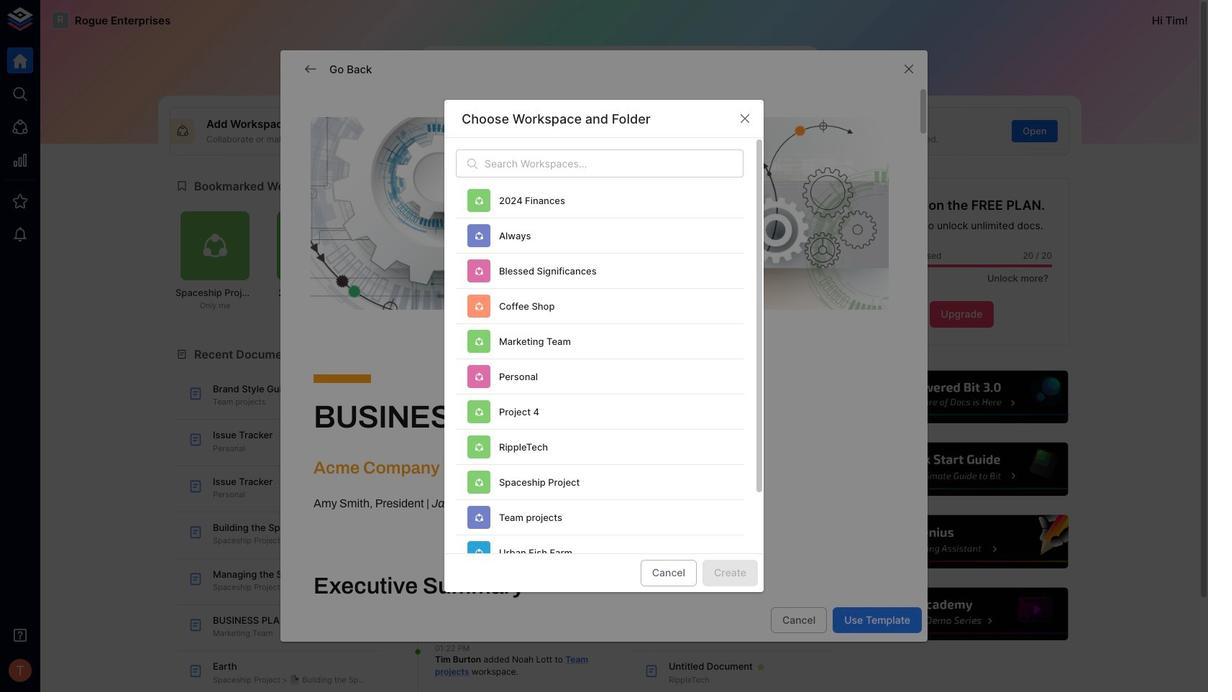 Task type: locate. For each thing, give the bounding box(es) containing it.
help image
[[854, 369, 1070, 426], [854, 441, 1070, 498], [854, 514, 1070, 571], [854, 586, 1070, 643]]

dialog
[[280, 51, 928, 693], [444, 100, 764, 612]]

2 help image from the top
[[854, 441, 1070, 498]]



Task type: describe. For each thing, give the bounding box(es) containing it.
1 help image from the top
[[854, 369, 1070, 426]]

4 help image from the top
[[854, 586, 1070, 643]]

3 help image from the top
[[854, 514, 1070, 571]]

Search Workspaces... text field
[[485, 150, 744, 178]]



Task type: vqa. For each thing, say whether or not it's contained in the screenshot.
the "city-"
no



